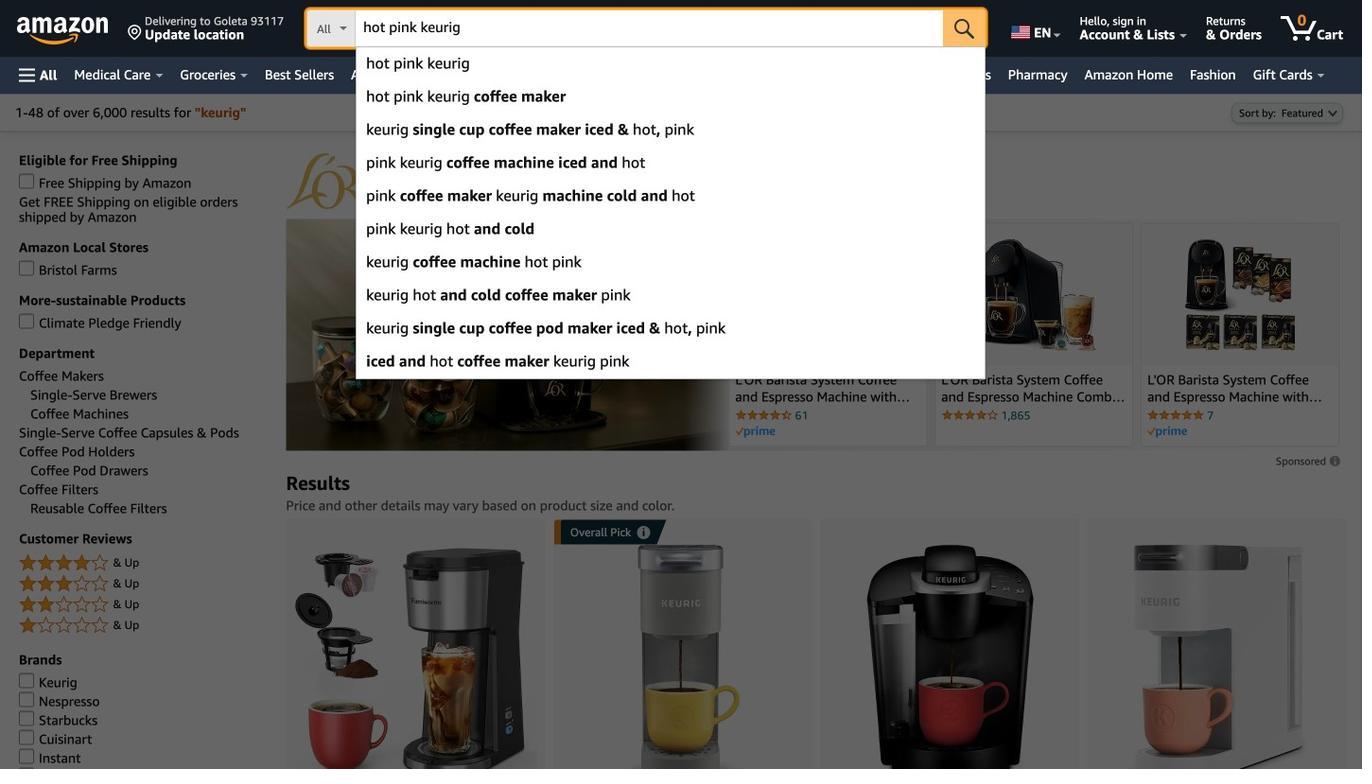 Task type: vqa. For each thing, say whether or not it's contained in the screenshot.
third checkbox image from the top
yes



Task type: describe. For each thing, give the bounding box(es) containing it.
2 stars & up element
[[19, 594, 267, 616]]

1 checkbox image from the top
[[19, 174, 34, 189]]

keurig k-classic coffee maker k-cup pod, single serve, programmable, 6 to 10 oz. brew sizes, black image
[[866, 544, 1034, 769]]

dropdown image
[[1328, 109, 1338, 117]]

1 eligible for prime. image from the left
[[735, 426, 775, 437]]

amazon image
[[17, 17, 109, 45]]

2 eligible for prime. image from the left
[[1148, 426, 1187, 437]]

6 checkbox image from the top
[[19, 768, 34, 769]]

2 checkbox image from the top
[[19, 314, 34, 329]]

1 checkbox image from the top
[[19, 261, 34, 276]]

4 checkbox image from the top
[[19, 692, 34, 707]]

5 checkbox image from the top
[[19, 730, 34, 745]]

2 checkbox image from the top
[[19, 711, 34, 726]]

4 stars & up element
[[19, 552, 267, 575]]



Task type: locate. For each thing, give the bounding box(es) containing it.
2 vertical spatial checkbox image
[[19, 749, 34, 764]]

1 horizontal spatial eligible for prime. image
[[1148, 426, 1187, 437]]

1 vertical spatial checkbox image
[[19, 711, 34, 726]]

Search Amazon text field
[[356, 10, 943, 46]]

checkbox image
[[19, 174, 34, 189], [19, 711, 34, 726], [19, 749, 34, 764]]

sponsored ad - famiworths iced coffee maker, hot and cold coffee maker single serve for k cup and ground, with descaling r... image
[[295, 548, 537, 769]]

eligible for prime. image
[[735, 426, 775, 437], [1148, 426, 1187, 437]]

checkbox image
[[19, 261, 34, 276], [19, 314, 34, 329], [19, 673, 34, 688], [19, 692, 34, 707], [19, 730, 34, 745], [19, 768, 34, 769]]

0 horizontal spatial eligible for prime. image
[[735, 426, 775, 437]]

3 checkbox image from the top
[[19, 673, 34, 688]]

None search field
[[307, 9, 986, 49]]

none search field inside navigation navigation
[[307, 9, 986, 49]]

None submit
[[943, 9, 986, 47]]

navigation navigation
[[0, 0, 1362, 379]]

1 star & up element
[[19, 614, 267, 637]]

keurig k-mini single serve coffee maker, studio gray, 6 to 12 oz. brew sizes image
[[623, 544, 743, 769]]

3 stars & up element
[[19, 573, 267, 596]]

3 checkbox image from the top
[[19, 749, 34, 764]]

none submit inside navigation navigation
[[943, 9, 986, 47]]

keurig k- slim single serve k-cup pod coffee maker, multistream technology, white image
[[1127, 544, 1307, 769]]

0 vertical spatial checkbox image
[[19, 174, 34, 189]]



